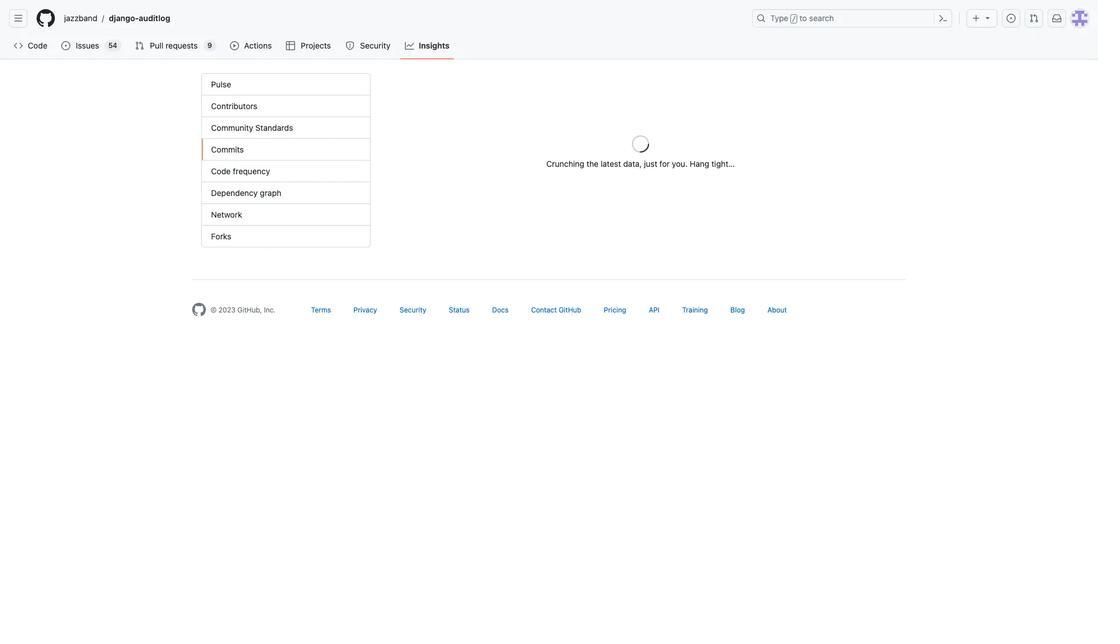 Task type: locate. For each thing, give the bounding box(es) containing it.
contact github link
[[531, 306, 581, 315]]

0 horizontal spatial issue opened image
[[61, 41, 71, 50]]

1 vertical spatial security
[[400, 306, 426, 315]]

git pull request image
[[1029, 14, 1039, 23], [135, 41, 144, 50]]

git pull request image left 'pull'
[[135, 41, 144, 50]]

1 horizontal spatial issue opened image
[[1007, 14, 1016, 23]]

privacy link
[[354, 306, 377, 315]]

0 horizontal spatial homepage image
[[37, 9, 55, 27]]

/
[[102, 13, 104, 23], [792, 15, 796, 23]]

actions
[[244, 41, 272, 50]]

github,
[[237, 306, 262, 315]]

just
[[644, 159, 657, 169]]

graph image
[[405, 41, 414, 50]]

0 horizontal spatial security
[[360, 41, 390, 50]]

you.
[[672, 159, 688, 169]]

latest
[[601, 159, 621, 169]]

blog
[[731, 306, 745, 315]]

inc.
[[264, 306, 276, 315]]

django-
[[109, 13, 139, 23]]

/ for type
[[792, 15, 796, 23]]

0 vertical spatial security link
[[341, 37, 396, 54]]

1 vertical spatial git pull request image
[[135, 41, 144, 50]]

1 horizontal spatial /
[[792, 15, 796, 23]]

to
[[800, 13, 807, 23]]

0 vertical spatial issue opened image
[[1007, 14, 1016, 23]]

1 vertical spatial homepage image
[[192, 303, 206, 317]]

security left "status" link
[[400, 306, 426, 315]]

github
[[559, 306, 581, 315]]

dependency graph
[[211, 188, 281, 198]]

homepage image
[[37, 9, 55, 27], [192, 303, 206, 317]]

the
[[587, 159, 598, 169]]

projects
[[301, 41, 331, 50]]

issue opened image
[[1007, 14, 1016, 23], [61, 41, 71, 50]]

pricing
[[604, 306, 626, 315]]

0 vertical spatial code
[[28, 41, 47, 50]]

crunching
[[546, 159, 584, 169]]

code inside code link
[[28, 41, 47, 50]]

contact
[[531, 306, 557, 315]]

for
[[660, 159, 670, 169]]

/ left django-
[[102, 13, 104, 23]]

0 horizontal spatial /
[[102, 13, 104, 23]]

api link
[[649, 306, 660, 315]]

1 vertical spatial security link
[[400, 306, 426, 315]]

1 horizontal spatial git pull request image
[[1029, 14, 1039, 23]]

blog link
[[731, 306, 745, 315]]

issue opened image right triangle down image at the top
[[1007, 14, 1016, 23]]

shield image
[[345, 41, 355, 50]]

contributors
[[211, 101, 257, 111]]

/ inside jazzband / django-auditlog
[[102, 13, 104, 23]]

54
[[108, 41, 117, 50]]

security right shield icon
[[360, 41, 390, 50]]

list
[[59, 9, 745, 27]]

code inside code frequency link
[[211, 166, 231, 176]]

©
[[210, 306, 217, 315]]

homepage image up code link on the top left of the page
[[37, 9, 55, 27]]

git pull request image left the notifications image
[[1029, 14, 1039, 23]]

terms link
[[311, 306, 331, 315]]

code image
[[14, 41, 23, 50]]

status
[[449, 306, 470, 315]]

insights element
[[201, 73, 371, 248]]

training link
[[682, 306, 708, 315]]

security
[[360, 41, 390, 50], [400, 306, 426, 315]]

0 vertical spatial git pull request image
[[1029, 14, 1039, 23]]

security link
[[341, 37, 396, 54], [400, 306, 426, 315]]

security link left "status" link
[[400, 306, 426, 315]]

security link left the graph icon
[[341, 37, 396, 54]]

table image
[[286, 41, 295, 50]]

code
[[28, 41, 47, 50], [211, 166, 231, 176]]

projects link
[[282, 37, 336, 54]]

1 horizontal spatial code
[[211, 166, 231, 176]]

insights link
[[400, 37, 454, 54]]

network
[[211, 210, 242, 220]]

issue opened image left the 'issues' at top
[[61, 41, 71, 50]]

dependency
[[211, 188, 258, 198]]

terms
[[311, 306, 331, 315]]

/ inside type / to search
[[792, 15, 796, 23]]

django-auditlog link
[[104, 9, 175, 27]]

code down commits
[[211, 166, 231, 176]]

play image
[[230, 41, 239, 50]]

contributors link
[[202, 96, 370, 117]]

1 vertical spatial issue opened image
[[61, 41, 71, 50]]

1 horizontal spatial security
[[400, 306, 426, 315]]

0 horizontal spatial code
[[28, 41, 47, 50]]

1 vertical spatial code
[[211, 166, 231, 176]]

docs link
[[492, 306, 509, 315]]

community standards link
[[202, 117, 370, 139]]

code right code image on the top of the page
[[28, 41, 47, 50]]

issues
[[76, 41, 99, 50]]

0 vertical spatial security
[[360, 41, 390, 50]]

about link
[[768, 306, 787, 315]]

requests
[[166, 41, 198, 50]]

code for code
[[28, 41, 47, 50]]

homepage image left the ©
[[192, 303, 206, 317]]

community
[[211, 123, 253, 133]]

/ left to
[[792, 15, 796, 23]]

code frequency link
[[202, 161, 370, 182]]

jazzband / django-auditlog
[[64, 13, 170, 23]]



Task type: vqa. For each thing, say whether or not it's contained in the screenshot.
PULSE link
yes



Task type: describe. For each thing, give the bounding box(es) containing it.
about
[[768, 306, 787, 315]]

pricing link
[[604, 306, 626, 315]]

issue opened image for the left git pull request image
[[61, 41, 71, 50]]

frequency
[[233, 166, 270, 176]]

data,
[[623, 159, 642, 169]]

0 horizontal spatial security link
[[341, 37, 396, 54]]

standards
[[255, 123, 293, 133]]

0 vertical spatial homepage image
[[37, 9, 55, 27]]

dependency graph link
[[202, 182, 370, 204]]

2023
[[219, 306, 235, 315]]

code for code frequency
[[211, 166, 231, 176]]

jazzband
[[64, 13, 97, 23]]

crunching the latest data, just for you. hang tight…
[[546, 159, 735, 169]]

tight…
[[711, 159, 735, 169]]

pull
[[150, 41, 163, 50]]

community standards
[[211, 123, 293, 133]]

commits link
[[202, 139, 370, 161]]

type
[[770, 13, 788, 23]]

contact github
[[531, 306, 581, 315]]

insights
[[419, 41, 449, 50]]

pull requests
[[150, 41, 198, 50]]

pulse
[[211, 79, 231, 89]]

auditlog
[[139, 13, 170, 23]]

commits
[[211, 145, 244, 154]]

actions link
[[225, 37, 277, 54]]

docs
[[492, 306, 509, 315]]

1 horizontal spatial homepage image
[[192, 303, 206, 317]]

0 horizontal spatial git pull request image
[[135, 41, 144, 50]]

api
[[649, 306, 660, 315]]

triangle down image
[[983, 13, 992, 22]]

status link
[[449, 306, 470, 315]]

1 horizontal spatial security link
[[400, 306, 426, 315]]

pulse link
[[202, 74, 370, 96]]

/ for jazzband
[[102, 13, 104, 23]]

issue opened image for rightmost git pull request image
[[1007, 14, 1016, 23]]

command palette image
[[939, 14, 948, 23]]

forks
[[211, 232, 231, 241]]

plus image
[[972, 14, 981, 23]]

forks link
[[202, 226, 370, 247]]

training
[[682, 306, 708, 315]]

code link
[[9, 37, 52, 54]]

graph
[[260, 188, 281, 198]]

network link
[[202, 204, 370, 226]]

type / to search
[[770, 13, 834, 23]]

list containing jazzband
[[59, 9, 745, 27]]

hang
[[690, 159, 709, 169]]

search
[[809, 13, 834, 23]]

jazzband link
[[59, 9, 102, 27]]

privacy
[[354, 306, 377, 315]]

© 2023 github, inc.
[[210, 306, 276, 315]]

code frequency
[[211, 166, 270, 176]]

9
[[207, 41, 212, 50]]

notifications image
[[1052, 14, 1061, 23]]



